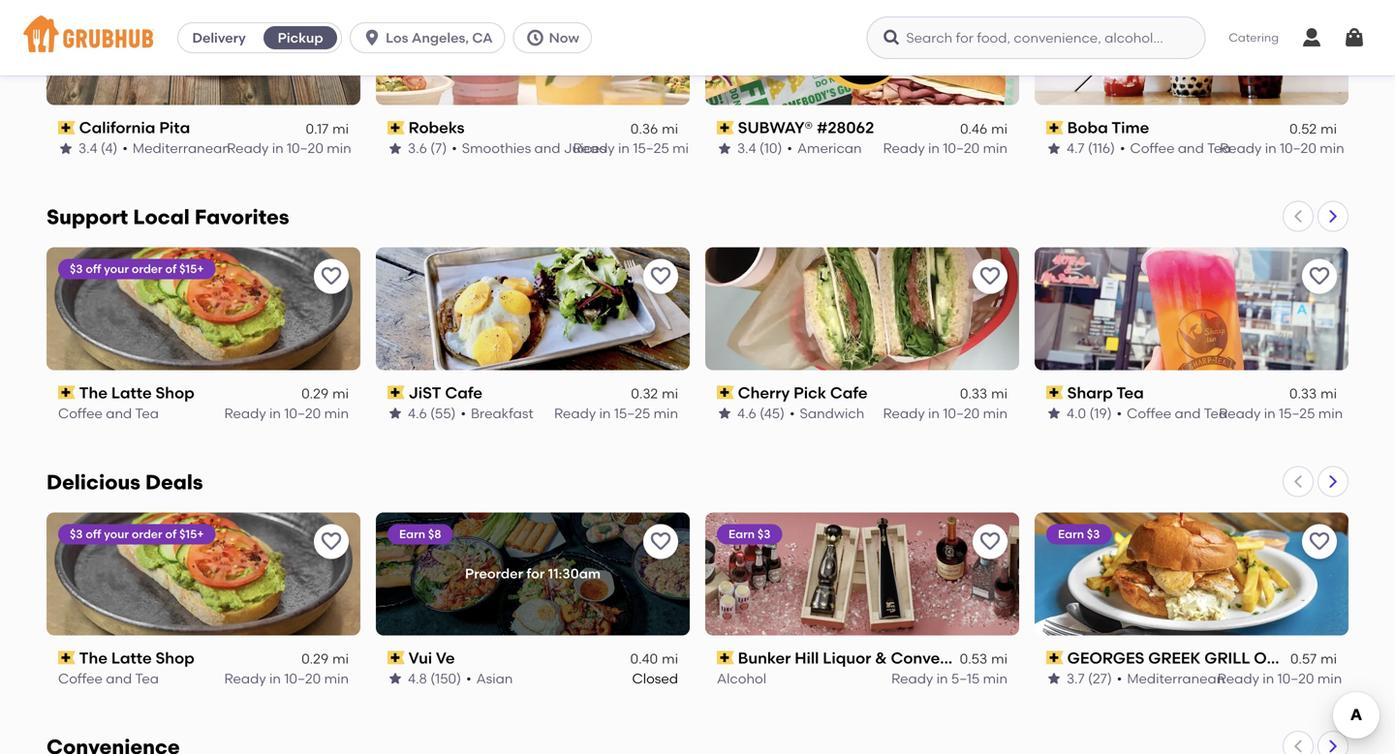 Task type: vqa. For each thing, say whether or not it's contained in the screenshot.
Chinese
no



Task type: locate. For each thing, give the bounding box(es) containing it.
ready in 10–20 min for 4.7 (116)
[[1220, 140, 1345, 157]]

0 vertical spatial • mediterranean
[[122, 140, 230, 157]]

subscription pass image left the georges
[[1046, 652, 1064, 665]]

1 earn $3 from the left
[[729, 527, 771, 541]]

3 earn from the left
[[1058, 527, 1084, 541]]

mi for 4.8 (150)
[[662, 651, 678, 668]]

bunker
[[738, 649, 791, 668]]

1 horizontal spatial 0.33
[[1289, 386, 1317, 402]]

jist cafe
[[409, 384, 483, 403]]

1 vertical spatial the latte shop logo image
[[47, 513, 360, 636]]

1 vertical spatial caret left icon image
[[1291, 474, 1306, 490]]

ready for 3.4 (4)
[[227, 140, 269, 157]]

• right (150)
[[466, 671, 471, 687]]

0 vertical spatial caret right icon image
[[1325, 209, 1341, 224]]

los angeles, ca button
[[350, 22, 513, 53]]

delivery
[[192, 30, 246, 46]]

$15+ down support local favorites
[[179, 262, 204, 276]]

mi for 4.7 (116)
[[1321, 120, 1337, 137]]

1 vertical spatial latte
[[111, 649, 152, 668]]

georges greek grill on grand
[[1067, 649, 1342, 668]]

subscription pass image left subway®
[[717, 121, 734, 135]]

min for 4.6 (45)
[[983, 406, 1008, 422]]

order
[[132, 262, 162, 276], [132, 527, 162, 541]]

2 coffee and tea from the top
[[58, 671, 159, 687]]

1 latte from the top
[[111, 384, 152, 403]]

of down deals
[[165, 527, 177, 541]]

2 earn from the left
[[729, 527, 755, 541]]

grand
[[1283, 649, 1342, 668]]

0 vertical spatial shop
[[156, 384, 195, 403]]

support local favorites
[[47, 205, 289, 230]]

svg image inside now button
[[526, 28, 545, 47]]

3.4 for california pita
[[78, 140, 97, 157]]

0 vertical spatial coffee and tea
[[58, 406, 159, 422]]

order down local
[[132, 262, 162, 276]]

0 vertical spatial the
[[79, 384, 108, 403]]

1 cafe from the left
[[445, 384, 483, 403]]

10–20 for 3.7 (27)
[[1278, 671, 1314, 687]]

2 the from the top
[[79, 649, 108, 668]]

4.7 (116)
[[1067, 140, 1115, 157]]

(45)
[[760, 406, 785, 422]]

1 order from the top
[[132, 262, 162, 276]]

1 horizontal spatial • mediterranean
[[1117, 671, 1225, 687]]

now
[[549, 30, 579, 46]]

2 $3 off your order of $15+ from the top
[[70, 527, 204, 541]]

juices
[[564, 140, 606, 157]]

(116)
[[1088, 140, 1115, 157]]

• mediterranean down "greek"
[[1117, 671, 1225, 687]]

1 vertical spatial order
[[132, 527, 162, 541]]

off for support
[[86, 262, 101, 276]]

1 caret right icon image from the top
[[1325, 209, 1341, 224]]

cherry pick cafe logo image
[[705, 247, 1019, 371]]

0.52
[[1290, 120, 1317, 137]]

3.7 (27)
[[1067, 671, 1112, 687]]

pickup button
[[260, 22, 341, 53]]

your down the support
[[104, 262, 129, 276]]

10–20 for 3.4 (10)
[[943, 140, 980, 157]]

angeles,
[[412, 30, 469, 46]]

subscription pass image up "alcohol"
[[717, 652, 734, 665]]

1 the latte shop logo image from the top
[[47, 247, 360, 371]]

• coffee and tea down sharp tea at the right of the page
[[1117, 406, 1228, 422]]

subscription pass image for georges greek grill on grand
[[1046, 652, 1064, 665]]

1 the latte shop from the top
[[79, 384, 195, 403]]

latte
[[111, 384, 152, 403], [111, 649, 152, 668]]

• coffee and tea for tea
[[1117, 406, 1228, 422]]

1 0.29 mi from the top
[[301, 386, 349, 402]]

hill
[[795, 649, 819, 668]]

2 svg image from the left
[[526, 28, 545, 47]]

1 $15+ from the top
[[179, 262, 204, 276]]

15–25 for cherry pick cafe
[[614, 406, 650, 422]]

1 vertical spatial your
[[104, 527, 129, 541]]

the latte shop for local
[[79, 384, 195, 403]]

1 vertical spatial • mediterranean
[[1117, 671, 1225, 687]]

and for sharp tea
[[1175, 406, 1201, 422]]

1 horizontal spatial svg image
[[526, 28, 545, 47]]

(19)
[[1090, 406, 1112, 422]]

cherry pick cafe
[[738, 384, 868, 403]]

0.33
[[960, 386, 987, 402], [1289, 386, 1317, 402]]

star icon image left 3.4 (4)
[[58, 141, 74, 156]]

min
[[327, 140, 351, 157], [672, 140, 697, 157], [983, 140, 1008, 157], [1320, 140, 1345, 157], [324, 406, 349, 422], [654, 406, 678, 422], [983, 406, 1008, 422], [1318, 406, 1343, 422], [324, 671, 349, 687], [983, 671, 1008, 687], [1318, 671, 1342, 687]]

coffee and tea for support
[[58, 406, 159, 422]]

0 vertical spatial order
[[132, 262, 162, 276]]

svg image
[[1300, 26, 1323, 49], [1343, 26, 1366, 49], [882, 28, 901, 47]]

2 your from the top
[[104, 527, 129, 541]]

0 horizontal spatial earn
[[399, 527, 425, 541]]

subscription pass image for sharp tea logo
[[1046, 386, 1064, 400]]

2 3.4 from the left
[[737, 140, 756, 157]]

caret right icon image
[[1325, 209, 1341, 224], [1325, 474, 1341, 490], [1325, 739, 1341, 755]]

0 vertical spatial of
[[165, 262, 177, 276]]

2 vertical spatial caret right icon image
[[1325, 739, 1341, 755]]

0 vertical spatial $15+
[[179, 262, 204, 276]]

ready in 10–20 min for 3.7 (27)
[[1218, 671, 1342, 687]]

0 vertical spatial the latte shop
[[79, 384, 195, 403]]

mediterranean down "greek"
[[1127, 671, 1225, 687]]

the for support
[[79, 384, 108, 403]]

vui ve
[[409, 649, 455, 668]]

of for local
[[165, 262, 177, 276]]

•
[[122, 140, 128, 157], [452, 140, 457, 157], [787, 140, 792, 157], [1120, 140, 1125, 157], [461, 406, 466, 422], [790, 406, 795, 422], [1117, 406, 1122, 422], [466, 671, 471, 687], [1117, 671, 1122, 687]]

2 0.29 mi from the top
[[301, 651, 349, 668]]

coffee
[[1130, 140, 1175, 157], [58, 406, 103, 422], [1127, 406, 1172, 422], [58, 671, 103, 687]]

• for georges greek grill on grand
[[1117, 671, 1122, 687]]

1 coffee and tea from the top
[[58, 406, 159, 422]]

svg image inside los angeles, ca button
[[362, 28, 382, 47]]

in for 4.0 (19)
[[1264, 406, 1276, 422]]

ready for 3.4 (10)
[[883, 140, 925, 157]]

1 vertical spatial caret right icon image
[[1325, 474, 1341, 490]]

the latte shop
[[79, 384, 195, 403], [79, 649, 195, 668]]

0 vertical spatial 0.29 mi
[[301, 386, 349, 402]]

2 4.6 from the left
[[737, 406, 756, 422]]

1 0.33 mi from the left
[[960, 386, 1008, 402]]

0 horizontal spatial svg image
[[362, 28, 382, 47]]

svg image
[[362, 28, 382, 47], [526, 28, 545, 47]]

1 caret left icon image from the top
[[1291, 209, 1306, 224]]

asian
[[476, 671, 513, 687]]

svg image left los
[[362, 28, 382, 47]]

0.53
[[960, 651, 987, 668]]

save this restaurant image for california pita
[[320, 0, 343, 23]]

• coffee and tea down the "time"
[[1120, 140, 1231, 157]]

2 the latte shop logo image from the top
[[47, 513, 360, 636]]

1 horizontal spatial earn
[[729, 527, 755, 541]]

1 vertical spatial $3 off your order of $15+
[[70, 527, 204, 541]]

1 svg image from the left
[[362, 28, 382, 47]]

star icon image
[[58, 141, 74, 156], [388, 141, 403, 156], [717, 141, 732, 156], [1046, 141, 1062, 156], [388, 406, 403, 422], [717, 406, 732, 422], [1046, 406, 1062, 422], [388, 672, 403, 687], [1046, 672, 1062, 687]]

1 shop from the top
[[156, 384, 195, 403]]

your down delicious deals
[[104, 527, 129, 541]]

0 vertical spatial • coffee and tea
[[1120, 140, 1231, 157]]

0 vertical spatial your
[[104, 262, 129, 276]]

1 vertical spatial of
[[165, 527, 177, 541]]

15–25
[[633, 140, 669, 157], [614, 406, 650, 422], [1279, 406, 1315, 422]]

0.29 mi
[[301, 386, 349, 402], [301, 651, 349, 668]]

mediterranean down pita
[[133, 140, 230, 157]]

the latte shop logo image
[[47, 247, 360, 371], [47, 513, 360, 636]]

• for sharp tea
[[1117, 406, 1122, 422]]

save this restaurant image
[[320, 265, 343, 288], [649, 265, 672, 288], [1308, 265, 1331, 288], [320, 530, 343, 554], [649, 530, 672, 554], [1308, 530, 1331, 554]]

bunker hill liquor & convenience logo image
[[705, 513, 1019, 636]]

0 horizontal spatial 0.33 mi
[[960, 386, 1008, 402]]

order down delicious deals
[[132, 527, 162, 541]]

• mediterranean
[[122, 140, 230, 157], [1117, 671, 1225, 687]]

off down the support
[[86, 262, 101, 276]]

(7)
[[430, 140, 447, 157]]

• right (4)
[[122, 140, 128, 157]]

1 the from the top
[[79, 384, 108, 403]]

in for 3.7 (27)
[[1263, 671, 1274, 687]]

2 horizontal spatial earn
[[1058, 527, 1084, 541]]

1 horizontal spatial 3.4
[[737, 140, 756, 157]]

4.6 left '(45)'
[[737, 406, 756, 422]]

1 3.4 from the left
[[78, 140, 97, 157]]

robeks
[[409, 118, 465, 137]]

1 horizontal spatial mediterranean
[[1127, 671, 1225, 687]]

mi for 3.4 (10)
[[991, 120, 1008, 137]]

1 vertical spatial coffee and tea
[[58, 671, 159, 687]]

$15+ for deals
[[179, 527, 204, 541]]

mi
[[332, 120, 349, 137], [662, 120, 678, 137], [991, 120, 1008, 137], [1321, 120, 1337, 137], [332, 386, 349, 402], [662, 386, 678, 402], [991, 386, 1008, 402], [1321, 386, 1337, 402], [332, 651, 349, 668], [662, 651, 678, 668], [991, 651, 1008, 668], [1321, 651, 1337, 668]]

earn $3 for bunker
[[729, 527, 771, 541]]

the for delicious
[[79, 649, 108, 668]]

2 latte from the top
[[111, 649, 152, 668]]

georges
[[1067, 649, 1145, 668]]

cafe up sandwich
[[830, 384, 868, 403]]

off down "delicious"
[[86, 527, 101, 541]]

in for 4.6 (55)
[[599, 406, 611, 422]]

• mediterranean down pita
[[122, 140, 230, 157]]

subscription pass image left the cherry
[[717, 386, 734, 400]]

4.6 for jist cafe
[[408, 406, 427, 422]]

1 vertical spatial shop
[[156, 649, 195, 668]]

subscription pass image
[[58, 121, 75, 135], [717, 121, 734, 135], [1046, 121, 1064, 135], [388, 386, 405, 400], [717, 386, 734, 400], [388, 652, 405, 665], [717, 652, 734, 665], [1046, 652, 1064, 665]]

2 order from the top
[[132, 527, 162, 541]]

4.0
[[1067, 406, 1086, 422]]

0 horizontal spatial • mediterranean
[[122, 140, 230, 157]]

1 of from the top
[[165, 262, 177, 276]]

• mediterranean for pita
[[122, 140, 230, 157]]

mi for 3.6 (7)
[[662, 120, 678, 137]]

grill
[[1205, 649, 1250, 668]]

subscription pass image left jist at bottom
[[388, 386, 405, 400]]

ready in 5–15 min
[[891, 671, 1008, 687]]

subscription pass image left vui
[[388, 652, 405, 665]]

star icon image left 3.6
[[388, 141, 403, 156]]

• right (27)
[[1117, 671, 1122, 687]]

in for 4.7 (116)
[[1265, 140, 1277, 157]]

• right (55)
[[461, 406, 466, 422]]

$15+ down deals
[[179, 527, 204, 541]]

10–20 for 3.4 (4)
[[287, 140, 324, 157]]

2 vertical spatial caret left icon image
[[1291, 739, 1306, 755]]

star icon image left 4.8
[[388, 672, 403, 687]]

ready in 10–20 min for 4.6 (45)
[[883, 406, 1008, 422]]

the latte shop logo image for deals
[[47, 513, 360, 636]]

0 horizontal spatial cafe
[[445, 384, 483, 403]]

4.6
[[408, 406, 427, 422], [737, 406, 756, 422]]

2 caret left icon image from the top
[[1291, 474, 1306, 490]]

0 vertical spatial caret left icon image
[[1291, 209, 1306, 224]]

star icon image left 4.0
[[1046, 406, 1062, 422]]

star icon image for california pita
[[58, 141, 74, 156]]

2 earn $3 from the left
[[1058, 527, 1100, 541]]

and
[[534, 140, 561, 157], [1178, 140, 1204, 157], [106, 406, 132, 422], [1175, 406, 1201, 422], [106, 671, 132, 687]]

save this restaurant image for cherry pick cafe
[[979, 265, 1002, 288]]

the
[[79, 384, 108, 403], [79, 649, 108, 668]]

star icon image left 3.4 (10)
[[717, 141, 732, 156]]

coffee and tea for delicious
[[58, 671, 159, 687]]

pickup
[[278, 30, 323, 46]]

0 vertical spatial mediterranean
[[133, 140, 230, 157]]

california
[[79, 118, 155, 137]]

of down support local favorites
[[165, 262, 177, 276]]

15–25 for subway® #28062
[[633, 140, 669, 157]]

subscription pass image for vui ve
[[388, 652, 405, 665]]

• right (7)
[[452, 140, 457, 157]]

subscription pass image left california
[[58, 121, 75, 135]]

3.4 left (4)
[[78, 140, 97, 157]]

earn $3
[[729, 527, 771, 541], [1058, 527, 1100, 541]]

0.29 for delicious deals
[[301, 651, 329, 668]]

&
[[875, 649, 887, 668]]

5–15
[[951, 671, 980, 687]]

0.33 for cherry pick cafe
[[960, 386, 987, 402]]

• right '(45)'
[[790, 406, 795, 422]]

0 horizontal spatial 3.4
[[78, 140, 97, 157]]

caret right icon image for support local favorites
[[1325, 209, 1341, 224]]

10–20
[[287, 140, 324, 157], [943, 140, 980, 157], [1280, 140, 1317, 157], [284, 406, 321, 422], [943, 406, 980, 422], [284, 671, 321, 687], [1278, 671, 1314, 687]]

1 horizontal spatial cafe
[[830, 384, 868, 403]]

of for deals
[[165, 527, 177, 541]]

1 vertical spatial $15+
[[179, 527, 204, 541]]

• for jist cafe
[[461, 406, 466, 422]]

2 0.29 from the top
[[301, 651, 329, 668]]

$3 off your order of $15+ down local
[[70, 262, 204, 276]]

1 4.6 from the left
[[408, 406, 427, 422]]

0 vertical spatial off
[[86, 262, 101, 276]]

0 vertical spatial 0.29
[[301, 386, 329, 402]]

2 0.33 from the left
[[1289, 386, 1317, 402]]

convenience
[[891, 649, 991, 668]]

1 horizontal spatial 4.6
[[737, 406, 756, 422]]

caret left icon image
[[1291, 209, 1306, 224], [1291, 474, 1306, 490], [1291, 739, 1306, 755]]

0 horizontal spatial svg image
[[882, 28, 901, 47]]

1 horizontal spatial svg image
[[1300, 26, 1323, 49]]

for
[[526, 566, 545, 582]]

in for 4.6 (45)
[[928, 406, 940, 422]]

svg image left now
[[526, 28, 545, 47]]

1 vertical spatial the latte shop
[[79, 649, 195, 668]]

min for 4.7 (116)
[[1320, 140, 1345, 157]]

subscription pass image left 'boba'
[[1046, 121, 1064, 135]]

save this restaurant image
[[320, 0, 343, 23], [979, 0, 1002, 23], [979, 265, 1002, 288], [979, 530, 1002, 554]]

2 shop from the top
[[156, 649, 195, 668]]

0 horizontal spatial mediterranean
[[133, 140, 230, 157]]

• right (19)
[[1117, 406, 1122, 422]]

10–20 for 4.7 (116)
[[1280, 140, 1317, 157]]

1 vertical spatial off
[[86, 527, 101, 541]]

0 horizontal spatial 4.6
[[408, 406, 427, 422]]

of
[[165, 262, 177, 276], [165, 527, 177, 541]]

catering button
[[1215, 16, 1292, 60]]

in for 3.4 (10)
[[928, 140, 940, 157]]

3.4
[[78, 140, 97, 157], [737, 140, 756, 157]]

11:30am
[[548, 566, 601, 582]]

your for support
[[104, 262, 129, 276]]

1 vertical spatial 0.29 mi
[[301, 651, 349, 668]]

2 of from the top
[[165, 527, 177, 541]]

main navigation navigation
[[0, 0, 1395, 76]]

• mediterranean for greek
[[1117, 671, 1225, 687]]

1 horizontal spatial earn $3
[[1058, 527, 1100, 541]]

1 off from the top
[[86, 262, 101, 276]]

star icon image left '4.6 (45)'
[[717, 406, 732, 422]]

3.4 (4)
[[78, 140, 118, 157]]

• for robeks
[[452, 140, 457, 157]]

0 vertical spatial latte
[[111, 384, 152, 403]]

mediterranean for pita
[[133, 140, 230, 157]]

subscription pass image
[[388, 121, 405, 135], [58, 386, 75, 400], [1046, 386, 1064, 400], [58, 652, 75, 665]]

georges greek grill on grand logo image
[[1035, 513, 1349, 636]]

2 $15+ from the top
[[179, 527, 204, 541]]

0 horizontal spatial 0.33
[[960, 386, 987, 402]]

2 0.33 mi from the left
[[1289, 386, 1337, 402]]

• breakfast
[[461, 406, 533, 422]]

ca
[[472, 30, 493, 46]]

1 earn from the left
[[399, 527, 425, 541]]

2 off from the top
[[86, 527, 101, 541]]

shop for deals
[[156, 649, 195, 668]]

• for cherry pick cafe
[[790, 406, 795, 422]]

delicious deals
[[47, 470, 203, 495]]

sharp tea logo image
[[1035, 247, 1349, 371]]

ready
[[227, 140, 269, 157], [573, 140, 615, 157], [883, 140, 925, 157], [1220, 140, 1262, 157], [224, 406, 266, 422], [554, 406, 596, 422], [883, 406, 925, 422], [1219, 406, 1261, 422], [224, 671, 266, 687], [891, 671, 933, 687], [1218, 671, 1259, 687]]

4.6 down jist at bottom
[[408, 406, 427, 422]]

subscription pass image for bunker hill liquor & convenience
[[717, 652, 734, 665]]

• coffee and tea
[[1120, 140, 1231, 157], [1117, 406, 1228, 422]]

0 horizontal spatial earn $3
[[729, 527, 771, 541]]

1 vertical spatial • coffee and tea
[[1117, 406, 1228, 422]]

1 horizontal spatial 0.33 mi
[[1289, 386, 1337, 402]]

cafe
[[445, 384, 483, 403], [830, 384, 868, 403]]

4.8 (150)
[[408, 671, 461, 687]]

star icon image left the 4.6 (55)
[[388, 406, 403, 422]]

and for robeks
[[534, 140, 561, 157]]

mi for 3.7 (27)
[[1321, 651, 1337, 668]]

1 0.33 from the left
[[960, 386, 987, 402]]

• right (10)
[[787, 140, 792, 157]]

1 $3 off your order of $15+ from the top
[[70, 262, 204, 276]]

(27)
[[1088, 671, 1112, 687]]

• american
[[787, 140, 862, 157]]

star icon image left 4.7 at the right top of the page
[[1046, 141, 1062, 156]]

0.29
[[301, 386, 329, 402], [301, 651, 329, 668]]

0 vertical spatial the latte shop logo image
[[47, 247, 360, 371]]

$3
[[70, 262, 83, 276], [70, 527, 83, 541], [758, 527, 771, 541], [1087, 527, 1100, 541]]

3.4 (10)
[[737, 140, 782, 157]]

0 vertical spatial $3 off your order of $15+
[[70, 262, 204, 276]]

star icon image left 3.7
[[1046, 672, 1062, 687]]

1 vertical spatial mediterranean
[[1127, 671, 1225, 687]]

off for delicious
[[86, 527, 101, 541]]

the latte shop for deals
[[79, 649, 195, 668]]

0.33 for sharp tea
[[1289, 386, 1317, 402]]

ready in 10–20 min
[[227, 140, 351, 157], [883, 140, 1008, 157], [1220, 140, 1345, 157], [224, 406, 349, 422], [883, 406, 1008, 422], [224, 671, 349, 687], [1218, 671, 1342, 687]]

cafe up (55)
[[445, 384, 483, 403]]

1 your from the top
[[104, 262, 129, 276]]

• right the (116)
[[1120, 140, 1125, 157]]

star icon image for cherry pick cafe
[[717, 406, 732, 422]]

1 vertical spatial the
[[79, 649, 108, 668]]

1 vertical spatial 0.29
[[301, 651, 329, 668]]

0.40 mi
[[630, 651, 678, 668]]

min for 3.6 (7)
[[672, 140, 697, 157]]

2 caret right icon image from the top
[[1325, 474, 1341, 490]]

1 0.29 from the top
[[301, 386, 329, 402]]

$3 off your order of $15+ down delicious deals
[[70, 527, 204, 541]]

2 the latte shop from the top
[[79, 649, 195, 668]]

svg image for now
[[526, 28, 545, 47]]

3.4 left (10)
[[737, 140, 756, 157]]

0.29 for support local favorites
[[301, 386, 329, 402]]

subscription pass image for cherry pick cafe
[[717, 386, 734, 400]]

0.33 mi for cherry pick cafe
[[960, 386, 1008, 402]]



Task type: describe. For each thing, give the bounding box(es) containing it.
0.57 mi
[[1290, 651, 1337, 668]]

boba
[[1067, 118, 1108, 137]]

order for local
[[132, 262, 162, 276]]

smoothies
[[462, 140, 531, 157]]

deals
[[145, 470, 203, 495]]

los angeles, ca
[[386, 30, 493, 46]]

star icon image for boba time
[[1046, 141, 1062, 156]]

0.53 mi
[[960, 651, 1008, 668]]

earn for vui
[[399, 527, 425, 541]]

star icon image for georges greek grill on grand
[[1046, 672, 1062, 687]]

jist
[[409, 384, 441, 403]]

ready for 3.7 (27)
[[1218, 671, 1259, 687]]

save this restaurant image for subscription pass icon associated with vui ve
[[649, 530, 672, 554]]

#28062
[[817, 118, 874, 137]]

boba time logo image
[[1035, 0, 1349, 105]]

subscription pass image for the latte shop logo corresponding to local
[[58, 386, 75, 400]]

4.6 for cherry pick cafe
[[737, 406, 756, 422]]

ready in 15–25 min for subway® #28062
[[573, 140, 697, 157]]

• asian
[[466, 671, 513, 687]]

mi for 4.6 (55)
[[662, 386, 678, 402]]

4.6 (45)
[[737, 406, 785, 422]]

in for 3.4 (4)
[[272, 140, 284, 157]]

earn for bunker
[[729, 527, 755, 541]]

subscription pass image for subway® #28062
[[717, 121, 734, 135]]

3 caret right icon image from the top
[[1325, 739, 1341, 755]]

0.46 mi
[[960, 120, 1008, 137]]

latte for delicious
[[111, 649, 152, 668]]

american
[[797, 140, 862, 157]]

the latte shop logo image for local
[[47, 247, 360, 371]]

3.6
[[408, 140, 427, 157]]

svg image for los angeles, ca
[[362, 28, 382, 47]]

mi for 4.6 (45)
[[991, 386, 1008, 402]]

10–20 for 4.6 (45)
[[943, 406, 980, 422]]

4.6 (55)
[[408, 406, 456, 422]]

subscription pass image for california pita
[[58, 121, 75, 135]]

vui
[[409, 649, 432, 668]]

0.17 mi
[[306, 120, 349, 137]]

caret right icon image for delicious deals
[[1325, 474, 1341, 490]]

on
[[1254, 649, 1279, 668]]

save this restaurant image for georges greek grill on grand's subscription pass icon
[[1308, 530, 1331, 554]]

earn for georges
[[1058, 527, 1084, 541]]

pita
[[159, 118, 190, 137]]

los
[[386, 30, 408, 46]]

in for 3.6 (7)
[[618, 140, 630, 157]]

3.7
[[1067, 671, 1085, 687]]

(55)
[[430, 406, 456, 422]]

california pita
[[79, 118, 190, 137]]

min for 4.6 (55)
[[654, 406, 678, 422]]

2 horizontal spatial svg image
[[1343, 26, 1366, 49]]

california pita logo image
[[47, 0, 360, 105]]

subway® #28062
[[738, 118, 874, 137]]

0.29 mi for support local favorites
[[301, 386, 349, 402]]

closed
[[632, 671, 678, 687]]

3.6 (7)
[[408, 140, 447, 157]]

0.32
[[631, 386, 658, 402]]

ve
[[436, 649, 455, 668]]

catering
[[1229, 30, 1279, 44]]

4.8
[[408, 671, 427, 687]]

boba time
[[1067, 118, 1149, 137]]

0.46
[[960, 120, 987, 137]]

caret left icon image for delicious deals
[[1291, 474, 1306, 490]]

robeks logo image
[[376, 0, 690, 105]]

subway®
[[738, 118, 813, 137]]

subway® #28062 logo image
[[705, 0, 1019, 105]]

earn $3 for georges
[[1058, 527, 1100, 541]]

star icon image for sharp tea
[[1046, 406, 1062, 422]]

• smoothies and juices
[[452, 140, 606, 157]]

(10)
[[760, 140, 782, 157]]

ready for 4.6 (45)
[[883, 406, 925, 422]]

sharp
[[1067, 384, 1113, 403]]

0.36 mi
[[631, 120, 678, 137]]

ready for 4.0 (19)
[[1219, 406, 1261, 422]]

subscription pass image for boba time
[[1046, 121, 1064, 135]]

local
[[133, 205, 190, 230]]

3.4 for subway® #28062
[[737, 140, 756, 157]]

star icon image for jist cafe
[[388, 406, 403, 422]]

$3 off your order of $15+ for local
[[70, 262, 204, 276]]

4.0 (19)
[[1067, 406, 1112, 422]]

(150)
[[430, 671, 461, 687]]

and for boba time
[[1178, 140, 1204, 157]]

liquor
[[823, 649, 871, 668]]

• coffee and tea for time
[[1120, 140, 1231, 157]]

• for california pita
[[122, 140, 128, 157]]

latte for support
[[111, 384, 152, 403]]

subscription pass image for jist cafe
[[388, 386, 405, 400]]

favorites
[[195, 205, 289, 230]]

2 cafe from the left
[[830, 384, 868, 403]]

earn $8
[[399, 527, 441, 541]]

4.7
[[1067, 140, 1085, 157]]

time
[[1112, 118, 1149, 137]]

• for vui ve
[[466, 671, 471, 687]]

$3 off your order of $15+ for deals
[[70, 527, 204, 541]]

bunker hill liquor & convenience
[[738, 649, 991, 668]]

• for subway® #28062
[[787, 140, 792, 157]]

ready for 3.6 (7)
[[573, 140, 615, 157]]

now button
[[513, 22, 600, 53]]

• sandwich
[[790, 406, 865, 422]]

pick
[[794, 384, 826, 403]]

0.17
[[306, 120, 329, 137]]

0.29 mi for delicious deals
[[301, 651, 349, 668]]

3 caret left icon image from the top
[[1291, 739, 1306, 755]]

breakfast
[[471, 406, 533, 422]]

0.36
[[631, 120, 658, 137]]

$15+ for local
[[179, 262, 204, 276]]

ready in 10–20 min for 3.4 (10)
[[883, 140, 1008, 157]]

ready for 4.6 (55)
[[554, 406, 596, 422]]

jist cafe logo image
[[376, 247, 690, 371]]

preorder for 11:30am
[[465, 566, 601, 582]]

ready for 4.7 (116)
[[1220, 140, 1262, 157]]

subscription pass image for the latte shop logo related to deals
[[58, 652, 75, 665]]

ready in 15–25 min for cherry pick cafe
[[554, 406, 678, 422]]

cherry
[[738, 384, 790, 403]]

0.40
[[630, 651, 658, 668]]

preorder
[[465, 566, 523, 582]]

min for 3.7 (27)
[[1318, 671, 1342, 687]]

caret left icon image for support local favorites
[[1291, 209, 1306, 224]]

delicious
[[47, 470, 140, 495]]

star icon image for subway® #28062
[[717, 141, 732, 156]]

delivery button
[[178, 22, 260, 53]]

sandwich
[[800, 406, 865, 422]]

mi for 4.0 (19)
[[1321, 386, 1337, 402]]

0.33 mi for sharp tea
[[1289, 386, 1337, 402]]

save this restaurant image for subway® #28062
[[979, 0, 1002, 23]]

save this restaurant image for subscription pass image related to the latte shop logo related to deals
[[320, 530, 343, 554]]

Search for food, convenience, alcohol... search field
[[866, 16, 1206, 59]]

0.32 mi
[[631, 386, 678, 402]]

your for delicious
[[104, 527, 129, 541]]

0.57
[[1290, 651, 1317, 668]]

support
[[47, 205, 128, 230]]

ready in 10–20 min for 3.4 (4)
[[227, 140, 351, 157]]

$8
[[428, 527, 441, 541]]

star icon image for vui ve
[[388, 672, 403, 687]]



